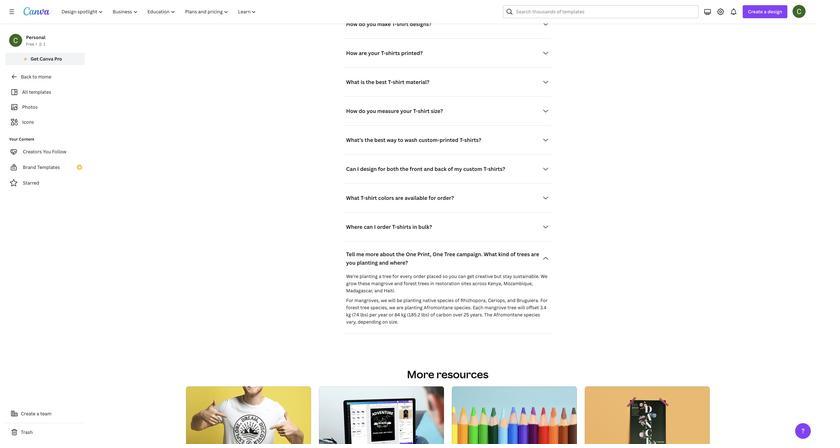 Task type: locate. For each thing, give the bounding box(es) containing it.
0 horizontal spatial order
[[377, 224, 391, 231]]

best right is
[[376, 78, 387, 86]]

species up the carbon
[[438, 298, 454, 304]]

0 horizontal spatial for
[[378, 166, 386, 173]]

rhizhopora,
[[461, 298, 487, 304]]

for left both
[[378, 166, 386, 173]]

•
[[36, 41, 37, 47]]

planting down more at the bottom of page
[[357, 259, 378, 267]]

0 vertical spatial to
[[32, 74, 37, 80]]

for inside we're planting a tree for every order placed so you can get creative but stay sustainable. we grow these mangrove and forest trees in restoration sites across kenya, mozambique, madagascar, and haiti.
[[393, 273, 399, 280]]

are down 'be'
[[397, 305, 404, 311]]

to
[[32, 74, 37, 80], [398, 137, 404, 144]]

1 vertical spatial afromontane
[[494, 312, 523, 318]]

3.4
[[540, 305, 547, 311]]

1 vertical spatial create
[[21, 411, 35, 417]]

1 vertical spatial we
[[389, 305, 396, 311]]

1 horizontal spatial create
[[748, 8, 763, 15]]

1 vertical spatial your
[[401, 108, 412, 115]]

wash
[[405, 137, 418, 144]]

0 vertical spatial in
[[413, 224, 417, 231]]

1 vertical spatial mangrove
[[485, 305, 507, 311]]

mangrove up haiti.
[[372, 281, 393, 287]]

0 horizontal spatial your
[[368, 49, 380, 57]]

1 vertical spatial shirts?
[[488, 166, 505, 173]]

1 vertical spatial order
[[414, 273, 426, 280]]

species
[[438, 298, 454, 304], [524, 312, 540, 318]]

one left the print,
[[406, 251, 416, 258]]

1 horizontal spatial kg
[[401, 312, 406, 318]]

are
[[359, 49, 367, 57], [395, 195, 404, 202], [531, 251, 539, 258], [397, 305, 404, 311]]

0 horizontal spatial i
[[357, 166, 359, 173]]

t- left the size?
[[413, 108, 418, 115]]

we up or
[[389, 305, 396, 311]]

more resources
[[407, 368, 489, 382]]

1 horizontal spatial species
[[524, 312, 540, 318]]

0 vertical spatial a
[[764, 8, 767, 15]]

1 vertical spatial design
[[360, 166, 377, 173]]

in inside where can i order t-shirts in bulk? dropdown button
[[413, 224, 417, 231]]

0 vertical spatial we
[[381, 298, 387, 304]]

create
[[748, 8, 763, 15], [21, 411, 35, 417]]

vary,
[[346, 319, 357, 325]]

create a design button
[[743, 5, 788, 18]]

planting up '(185.2'
[[405, 305, 423, 311]]

None search field
[[503, 5, 699, 18]]

1 horizontal spatial tree
[[383, 273, 392, 280]]

years.
[[470, 312, 483, 318]]

1 horizontal spatial for
[[541, 298, 548, 304]]

shirt left the size?
[[418, 108, 430, 115]]

what is the best t-shirt material? button
[[344, 76, 552, 89]]

1 horizontal spatial one
[[433, 251, 443, 258]]

1 horizontal spatial to
[[398, 137, 404, 144]]

2 kg from the left
[[401, 312, 406, 318]]

shirts left printed? in the top of the page
[[386, 49, 400, 57]]

haiti.
[[384, 288, 396, 294]]

planting inside tell me more about the one print, one tree campaign. what kind of trees are you planting and where?
[[357, 259, 378, 267]]

1 vertical spatial forest
[[346, 305, 359, 311]]

order inside we're planting a tree for every order placed so you can get creative but stay sustainable. we grow these mangrove and forest trees in restoration sites across kenya, mozambique, madagascar, and haiti.
[[414, 273, 426, 280]]

0 vertical spatial can
[[364, 224, 373, 231]]

the inside tell me more about the one print, one tree campaign. what kind of trees are you planting and where?
[[396, 251, 405, 258]]

2 vertical spatial for
[[393, 273, 399, 280]]

1 vertical spatial in
[[431, 281, 435, 287]]

for
[[378, 166, 386, 173], [429, 195, 436, 202], [393, 273, 399, 280]]

2 horizontal spatial a
[[764, 8, 767, 15]]

species,
[[371, 305, 388, 311]]

species down the offset
[[524, 312, 540, 318]]

will left 'be'
[[388, 298, 396, 304]]

one left the tree
[[433, 251, 443, 258]]

what left is
[[346, 78, 360, 86]]

design left the christina overa icon
[[768, 8, 783, 15]]

you inside we're planting a tree for every order placed so you can get creative but stay sustainable. we grow these mangrove and forest trees in restoration sites across kenya, mozambique, madagascar, and haiti.
[[449, 273, 457, 280]]

0 horizontal spatial in
[[413, 224, 417, 231]]

more
[[366, 251, 379, 258]]

t- right make
[[392, 20, 397, 28]]

your
[[368, 49, 380, 57], [401, 108, 412, 115]]

0 horizontal spatial create
[[21, 411, 35, 417]]

1 horizontal spatial will
[[518, 305, 525, 311]]

me
[[356, 251, 364, 258]]

will
[[388, 298, 396, 304], [518, 305, 525, 311]]

of right kind at the right bottom of page
[[511, 251, 516, 258]]

free •
[[26, 41, 37, 47]]

shirt left colors
[[365, 195, 377, 202]]

are right colors
[[395, 195, 404, 202]]

​​can i design for both the front and back of my custom t-shirts?
[[346, 166, 505, 173]]

0 vertical spatial order
[[377, 224, 391, 231]]

forest down every
[[404, 281, 417, 287]]

placed
[[427, 273, 442, 280]]

in inside we're planting a tree for every order placed so you can get creative but stay sustainable. we grow these mangrove and forest trees in restoration sites across kenya, mozambique, madagascar, and haiti.
[[431, 281, 435, 287]]

shirts left bulk?
[[397, 224, 411, 231]]

order right every
[[414, 273, 426, 280]]

trees down placed
[[418, 281, 429, 287]]

we up species,
[[381, 298, 387, 304]]

a inside "button"
[[37, 411, 39, 417]]

available
[[405, 195, 428, 202]]

photos
[[22, 104, 38, 110]]

1 vertical spatial a
[[379, 273, 382, 280]]

best left way
[[375, 137, 386, 144]]

back to home link
[[5, 70, 85, 83]]

mangrove inside we're planting a tree for every order placed so you can get creative but stay sustainable. we grow these mangrove and forest trees in restoration sites across kenya, mozambique, madagascar, and haiti.
[[372, 281, 393, 287]]

0 horizontal spatial we
[[381, 298, 387, 304]]

t- left printed? in the top of the page
[[381, 49, 386, 57]]

to inside dropdown button
[[398, 137, 404, 144]]

1 kg from the left
[[346, 312, 351, 318]]

bruguiera.
[[517, 298, 540, 304]]

1 horizontal spatial order
[[414, 273, 426, 280]]

i right the where on the left of page
[[374, 224, 376, 231]]

1 vertical spatial to
[[398, 137, 404, 144]]

are up is
[[359, 49, 367, 57]]

0 vertical spatial do
[[359, 20, 366, 28]]

all
[[22, 89, 28, 95]]

what inside tell me more about the one print, one tree campaign. what kind of trees are you planting and where?
[[484, 251, 497, 258]]

1 horizontal spatial a
[[379, 273, 382, 280]]

of left the carbon
[[431, 312, 435, 318]]

the
[[366, 78, 375, 86], [365, 137, 373, 144], [400, 166, 409, 173], [396, 251, 405, 258]]

2 vertical spatial a
[[37, 411, 39, 417]]

mangrove
[[372, 281, 393, 287], [485, 305, 507, 311]]

1 vertical spatial for
[[429, 195, 436, 202]]

get
[[467, 273, 474, 280]]

0 vertical spatial afromontane
[[424, 305, 453, 311]]

2 vertical spatial what
[[484, 251, 497, 258]]

do
[[359, 20, 366, 28], [359, 108, 366, 115]]

0 horizontal spatial design
[[360, 166, 377, 173]]

t- right printed
[[460, 137, 465, 144]]

afromontane down the ceriops,
[[494, 312, 523, 318]]

0 vertical spatial create
[[748, 8, 763, 15]]

the right is
[[366, 78, 375, 86]]

0 horizontal spatial mangrove
[[372, 281, 393, 287]]

planting
[[357, 259, 378, 267], [360, 273, 378, 280], [404, 298, 422, 304], [405, 305, 423, 311]]

front
[[410, 166, 423, 173]]

carbon
[[436, 312, 452, 318]]

1 vertical spatial trees
[[418, 281, 429, 287]]

shirt left material?
[[393, 78, 405, 86]]

make
[[377, 20, 391, 28]]

templates
[[37, 164, 60, 170]]

tree inside we're planting a tree for every order placed so you can get creative but stay sustainable. we grow these mangrove and forest trees in restoration sites across kenya, mozambique, madagascar, and haiti.
[[383, 273, 392, 280]]

0 horizontal spatial afromontane
[[424, 305, 453, 311]]

1 vertical spatial can
[[458, 273, 466, 280]]

kind
[[499, 251, 509, 258]]

create for create a design
[[748, 8, 763, 15]]

the up 'where?'
[[396, 251, 405, 258]]

order
[[377, 224, 391, 231], [414, 273, 426, 280]]

order up about
[[377, 224, 391, 231]]

tree down mangroves,
[[361, 305, 370, 311]]

2 for from the left
[[541, 298, 548, 304]]

designs?
[[410, 20, 432, 28]]

1 vertical spatial species
[[524, 312, 540, 318]]

0 vertical spatial shirts
[[386, 49, 400, 57]]

create a team
[[21, 411, 51, 417]]

0 horizontal spatial to
[[32, 74, 37, 80]]

design for i
[[360, 166, 377, 173]]

create inside "button"
[[21, 411, 35, 417]]

over
[[453, 312, 463, 318]]

both
[[387, 166, 399, 173]]

and down about
[[379, 259, 389, 267]]

0 vertical spatial forest
[[404, 281, 417, 287]]

shirt left designs?
[[397, 20, 409, 28]]

do left measure
[[359, 108, 366, 115]]

and inside the 'for mangroves, we will be planting native species of rhizhopora, ceriops, and bruguiera. for forest tree species, we are planting afromontane species. each mangrove tree will offset 3.4 kg (7.4 lbs) per year or 84 kg (185.2 lbs) of carbon over 25 years. the afromontane species vary, depending on size.'
[[507, 298, 516, 304]]

1 do from the top
[[359, 20, 366, 28]]

afromontane up the carbon
[[424, 305, 453, 311]]

you down tell
[[346, 259, 356, 267]]

design for a
[[768, 8, 783, 15]]

your down make
[[368, 49, 380, 57]]

create a team button
[[5, 408, 85, 421]]

1 lbs) from the left
[[360, 312, 369, 318]]

0 horizontal spatial will
[[388, 298, 396, 304]]

10 awesome t-shirt ideas for father's day image
[[319, 387, 444, 445]]

1 horizontal spatial trees
[[517, 251, 530, 258]]

0 horizontal spatial trees
[[418, 281, 429, 287]]

for left order?
[[429, 195, 436, 202]]

kg left (7.4
[[346, 312, 351, 318]]

0 horizontal spatial kg
[[346, 312, 351, 318]]

campaign.
[[457, 251, 483, 258]]

trees
[[517, 251, 530, 258], [418, 281, 429, 287]]

1 vertical spatial shirts
[[397, 224, 411, 231]]

do left make
[[359, 20, 366, 28]]

what up the where on the left of page
[[346, 195, 360, 202]]

0 vertical spatial design
[[768, 8, 783, 15]]

0 vertical spatial mangrove
[[372, 281, 393, 287]]

2 do from the top
[[359, 108, 366, 115]]

0 vertical spatial i
[[357, 166, 359, 173]]

kg
[[346, 312, 351, 318], [401, 312, 406, 318]]

to right way
[[398, 137, 404, 144]]

all templates link
[[9, 86, 81, 98]]

we're planting a tree for every order placed so you can get creative but stay sustainable. we grow these mangrove and forest trees in restoration sites across kenya, mozambique, madagascar, and haiti.
[[346, 273, 548, 294]]

are inside tell me more about the one print, one tree campaign. what kind of trees are you planting and where?
[[531, 251, 539, 258]]

christina overa image
[[793, 5, 806, 18]]

1 vertical spatial best
[[375, 137, 386, 144]]

and
[[424, 166, 434, 173], [379, 259, 389, 267], [394, 281, 403, 287], [375, 288, 383, 294], [507, 298, 516, 304]]

3 how from the top
[[346, 108, 358, 115]]

are inside what t-shirt colors are available for order? dropdown button
[[395, 195, 404, 202]]

we
[[381, 298, 387, 304], [389, 305, 396, 311]]

what's the best way to wash custom-printed t-shirts? button
[[344, 134, 552, 147]]

how do you measure your t-shirt size? button
[[344, 105, 552, 118]]

1 horizontal spatial for
[[393, 273, 399, 280]]

0 horizontal spatial one
[[406, 251, 416, 258]]

trees inside tell me more about the one print, one tree campaign. what kind of trees are you planting and where?
[[517, 251, 530, 258]]

planting up these
[[360, 273, 378, 280]]

shirts? right custom
[[488, 166, 505, 173]]

t-
[[392, 20, 397, 28], [381, 49, 386, 57], [388, 78, 393, 86], [413, 108, 418, 115], [460, 137, 465, 144], [484, 166, 488, 173], [361, 195, 365, 202], [392, 224, 397, 231]]

shirts? right printed
[[465, 137, 482, 144]]

1 horizontal spatial forest
[[404, 281, 417, 287]]

1 how from the top
[[346, 20, 358, 28]]

0 horizontal spatial can
[[364, 224, 373, 231]]

1 horizontal spatial mangrove
[[485, 305, 507, 311]]

0 vertical spatial shirts?
[[465, 137, 482, 144]]

1 vertical spatial i
[[374, 224, 376, 231]]

2 how from the top
[[346, 49, 358, 57]]

what left kind at the right bottom of page
[[484, 251, 497, 258]]

in down placed
[[431, 281, 435, 287]]

a for team
[[37, 411, 39, 417]]

0 horizontal spatial for
[[346, 298, 354, 304]]

the inside what's the best way to wash custom-printed t-shirts? dropdown button
[[365, 137, 373, 144]]

1 horizontal spatial design
[[768, 8, 783, 15]]

brand
[[23, 164, 36, 170]]

for down madagascar,
[[346, 298, 354, 304]]

0 horizontal spatial forest
[[346, 305, 359, 311]]

where can i order t-shirts in bulk? button
[[344, 221, 552, 234]]

design right ​​can
[[360, 166, 377, 173]]

get canva pro button
[[5, 53, 85, 65]]

1 horizontal spatial can
[[458, 273, 466, 280]]

t- left material?
[[388, 78, 393, 86]]

the right what's
[[365, 137, 373, 144]]

0 horizontal spatial a
[[37, 411, 39, 417]]

kg right 84
[[401, 312, 406, 318]]

forest up (7.4
[[346, 305, 359, 311]]

lbs) right '(185.2'
[[422, 312, 430, 318]]

your right measure
[[401, 108, 412, 115]]

lbs) right (7.4
[[360, 312, 369, 318]]

tree up haiti.
[[383, 273, 392, 280]]

2 horizontal spatial for
[[429, 195, 436, 202]]

you
[[367, 20, 376, 28], [367, 108, 376, 115], [346, 259, 356, 267], [449, 273, 457, 280]]

planting right 'be'
[[404, 298, 422, 304]]

1 vertical spatial what
[[346, 195, 360, 202]]

a inside we're planting a tree for every order placed so you can get creative but stay sustainable. we grow these mangrove and forest trees in restoration sites across kenya, mozambique, madagascar, and haiti.
[[379, 273, 382, 280]]

0 vertical spatial trees
[[517, 251, 530, 258]]

0 vertical spatial species
[[438, 298, 454, 304]]

can up sites
[[458, 273, 466, 280]]

and left back
[[424, 166, 434, 173]]

will down bruguiera.
[[518, 305, 525, 311]]

you right so
[[449, 273, 457, 280]]

0 vertical spatial what
[[346, 78, 360, 86]]

1 for from the left
[[346, 298, 354, 304]]

in
[[413, 224, 417, 231], [431, 281, 435, 287]]

can right the where on the left of page
[[364, 224, 373, 231]]

mangrove down the ceriops,
[[485, 305, 507, 311]]

to right back
[[32, 74, 37, 80]]

the inside what is the best t-shirt material? dropdown button
[[366, 78, 375, 86]]

size?
[[431, 108, 443, 115]]

0 vertical spatial how
[[346, 20, 358, 28]]

trash
[[21, 430, 33, 436]]

a for design
[[764, 8, 767, 15]]

or
[[389, 312, 394, 318]]

a inside dropdown button
[[764, 8, 767, 15]]

1 vertical spatial how
[[346, 49, 358, 57]]

1 one from the left
[[406, 251, 416, 258]]

trees right kind at the right bottom of page
[[517, 251, 530, 258]]

in left bulk?
[[413, 224, 417, 231]]

the right both
[[400, 166, 409, 173]]

for up 3.4
[[541, 298, 548, 304]]

for left every
[[393, 273, 399, 280]]

tree left the offset
[[508, 305, 517, 311]]

how for how do you make t-shirt designs?
[[346, 20, 358, 28]]

t- right custom
[[484, 166, 488, 173]]

canva
[[40, 56, 53, 62]]

2 vertical spatial how
[[346, 108, 358, 115]]

0 horizontal spatial lbs)
[[360, 312, 369, 318]]

i right ​​can
[[357, 166, 359, 173]]

you inside tell me more about the one print, one tree campaign. what kind of trees are you planting and where?
[[346, 259, 356, 267]]

can
[[364, 224, 373, 231], [458, 273, 466, 280]]

are up 'sustainable.'
[[531, 251, 539, 258]]

1 vertical spatial do
[[359, 108, 366, 115]]

1 horizontal spatial in
[[431, 281, 435, 287]]

1 horizontal spatial lbs)
[[422, 312, 430, 318]]

and right the ceriops,
[[507, 298, 516, 304]]

create inside dropdown button
[[748, 8, 763, 15]]

of inside tell me more about the one print, one tree campaign. what kind of trees are you planting and where?
[[511, 251, 516, 258]]



Task type: describe. For each thing, give the bounding box(es) containing it.
but
[[494, 273, 502, 280]]

how for how do you measure your t-shirt size?
[[346, 108, 358, 115]]

0 vertical spatial best
[[376, 78, 387, 86]]

so
[[443, 273, 448, 280]]

​​can
[[346, 166, 356, 173]]

across
[[473, 281, 487, 287]]

what for what is the best t-shirt material?
[[346, 78, 360, 86]]

where?
[[390, 259, 408, 267]]

do for make
[[359, 20, 366, 28]]

2 one from the left
[[433, 251, 443, 258]]

templates
[[29, 89, 51, 95]]

create a t-shirt design on canva image
[[186, 387, 311, 445]]

0 vertical spatial will
[[388, 298, 396, 304]]

0 vertical spatial your
[[368, 49, 380, 57]]

all templates
[[22, 89, 51, 95]]

you left make
[[367, 20, 376, 28]]

my
[[455, 166, 462, 173]]

year
[[378, 312, 388, 318]]

grow
[[346, 281, 357, 287]]

of left my
[[448, 166, 453, 173]]

1
[[43, 41, 45, 47]]

1 vertical spatial will
[[518, 305, 525, 311]]

1 horizontal spatial i
[[374, 224, 376, 231]]

bulk?
[[419, 224, 432, 231]]

what's
[[346, 137, 364, 144]]

team
[[40, 411, 51, 417]]

kenya,
[[488, 281, 503, 287]]

0 horizontal spatial shirts?
[[465, 137, 482, 144]]

1 horizontal spatial afromontane
[[494, 312, 523, 318]]

planting inside we're planting a tree for every order placed so you can get creative but stay sustainable. we grow these mangrove and forest trees in restoration sites across kenya, mozambique, madagascar, and haiti.
[[360, 273, 378, 280]]

how for how are your t-shirts printed?
[[346, 49, 358, 57]]

how are your t-shirts printed?
[[346, 49, 423, 57]]

2 lbs) from the left
[[422, 312, 430, 318]]

we're
[[346, 273, 359, 280]]

sites
[[461, 281, 472, 287]]

0 horizontal spatial tree
[[361, 305, 370, 311]]

each
[[473, 305, 484, 311]]

what for what t-shirt colors are available for order?
[[346, 195, 360, 202]]

of up species.
[[455, 298, 460, 304]]

species.
[[454, 305, 472, 311]]

tree
[[444, 251, 456, 258]]

t- left colors
[[361, 195, 365, 202]]

home
[[38, 74, 51, 80]]

creators you follow link
[[5, 145, 85, 158]]

the
[[484, 312, 493, 318]]

shirts inside where can i order t-shirts in bulk? dropdown button
[[397, 224, 411, 231]]

custom
[[464, 166, 483, 173]]

what t-shirt colors are available for order? button
[[344, 192, 552, 205]]

native
[[423, 298, 436, 304]]

restoration
[[436, 281, 460, 287]]

create for create a team
[[21, 411, 35, 417]]

how are your t-shirts printed? button
[[344, 47, 552, 60]]

your
[[9, 137, 18, 142]]

creative
[[475, 273, 493, 280]]

the complete guide for how to marry text and images in your designs image
[[585, 387, 710, 445]]

1 horizontal spatial we
[[389, 305, 396, 311]]

pro
[[54, 56, 62, 62]]

starred link
[[5, 177, 85, 190]]

t- up about
[[392, 224, 397, 231]]

print,
[[418, 251, 432, 258]]

you
[[43, 149, 51, 155]]

0 vertical spatial for
[[378, 166, 386, 173]]

trash link
[[5, 426, 85, 439]]

can inside we're planting a tree for every order placed so you can get creative but stay sustainable. we grow these mangrove and forest trees in restoration sites across kenya, mozambique, madagascar, and haiti.
[[458, 273, 466, 280]]

where
[[346, 224, 363, 231]]

get canva pro
[[31, 56, 62, 62]]

tell
[[346, 251, 355, 258]]

can inside dropdown button
[[364, 224, 373, 231]]

25
[[464, 312, 469, 318]]

material?
[[406, 78, 430, 86]]

are inside how are your t-shirts printed? dropdown button
[[359, 49, 367, 57]]

where can i order t-shirts in bulk?
[[346, 224, 432, 231]]

(7.4
[[352, 312, 359, 318]]

84
[[395, 312, 400, 318]]

order?
[[438, 195, 454, 202]]

every
[[400, 273, 413, 280]]

content
[[19, 137, 34, 142]]

way
[[387, 137, 397, 144]]

ceriops,
[[488, 298, 506, 304]]

how do you measure your t-shirt size?
[[346, 108, 443, 115]]

creators
[[23, 149, 42, 155]]

brand templates link
[[5, 161, 85, 174]]

get
[[31, 56, 38, 62]]

tell me more about the one print, one tree campaign. what kind of trees are you planting and where?
[[346, 251, 539, 267]]

how do you make t-shirt designs? button
[[344, 18, 552, 31]]

colors
[[378, 195, 394, 202]]

custom-
[[419, 137, 440, 144]]

and down every
[[394, 281, 403, 287]]

back
[[435, 166, 447, 173]]

personal
[[26, 34, 45, 40]]

mangroves,
[[355, 298, 380, 304]]

mangrove inside the 'for mangroves, we will be planting native species of rhizhopora, ceriops, and bruguiera. for forest tree species, we are planting afromontane species. each mangrove tree will offset 3.4 kg (7.4 lbs) per year or 84 kg (185.2 lbs) of carbon over 25 years. the afromontane species vary, depending on size.'
[[485, 305, 507, 311]]

trees inside we're planting a tree for every order placed so you can get creative but stay sustainable. we grow these mangrove and forest trees in restoration sites across kenya, mozambique, madagascar, and haiti.
[[418, 281, 429, 287]]

for mangroves, we will be planting native species of rhizhopora, ceriops, and bruguiera. for forest tree species, we are planting afromontane species. each mangrove tree will offset 3.4 kg (7.4 lbs) per year or 84 kg (185.2 lbs) of carbon over 25 years. the afromontane species vary, depending on size.
[[346, 298, 548, 325]]

what t-shirt colors are available for order?
[[346, 195, 454, 202]]

more
[[407, 368, 435, 382]]

1 horizontal spatial your
[[401, 108, 412, 115]]

basic color theory image
[[452, 387, 577, 445]]

and inside tell me more about the one print, one tree campaign. what kind of trees are you planting and where?
[[379, 259, 389, 267]]

forest inside the 'for mangroves, we will be planting native species of rhizhopora, ceriops, and bruguiera. for forest tree species, we are planting afromontane species. each mangrove tree will offset 3.4 kg (7.4 lbs) per year or 84 kg (185.2 lbs) of carbon over 25 years. the afromontane species vary, depending on size.'
[[346, 305, 359, 311]]

2 horizontal spatial tree
[[508, 305, 517, 311]]

you left measure
[[367, 108, 376, 115]]

top level navigation element
[[57, 5, 262, 18]]

starred
[[23, 180, 39, 186]]

stay
[[503, 273, 512, 280]]

how do you make t-shirt designs?
[[346, 20, 432, 28]]

depending
[[358, 319, 381, 325]]

forest inside we're planting a tree for every order placed so you can get creative but stay sustainable. we grow these mangrove and forest trees in restoration sites across kenya, mozambique, madagascar, and haiti.
[[404, 281, 417, 287]]

is
[[361, 78, 365, 86]]

the inside ​​can i design for both the front and back of my custom t-shirts? dropdown button
[[400, 166, 409, 173]]

your content
[[9, 137, 34, 142]]

free
[[26, 41, 34, 47]]

and left haiti.
[[375, 288, 383, 294]]

do for measure
[[359, 108, 366, 115]]

are inside the 'for mangroves, we will be planting native species of rhizhopora, ceriops, and bruguiera. for forest tree species, we are planting afromontane species. each mangrove tree will offset 3.4 kg (7.4 lbs) per year or 84 kg (185.2 lbs) of carbon over 25 years. the afromontane species vary, depending on size.'
[[397, 305, 404, 311]]

sustainable.
[[513, 273, 540, 280]]

what's the best way to wash custom-printed t-shirts?
[[346, 137, 482, 144]]

back to home
[[21, 74, 51, 80]]

shirts inside how are your t-shirts printed? dropdown button
[[386, 49, 400, 57]]

these
[[358, 281, 370, 287]]

​​can i design for both the front and back of my custom t-shirts? button
[[344, 163, 552, 176]]

1 horizontal spatial shirts?
[[488, 166, 505, 173]]

order inside dropdown button
[[377, 224, 391, 231]]

Search search field
[[516, 6, 695, 18]]

printed?
[[401, 49, 423, 57]]

we
[[541, 273, 548, 280]]

per
[[370, 312, 377, 318]]

0 horizontal spatial species
[[438, 298, 454, 304]]



Task type: vqa. For each thing, say whether or not it's contained in the screenshot.
the Greg Robinson icon
no



